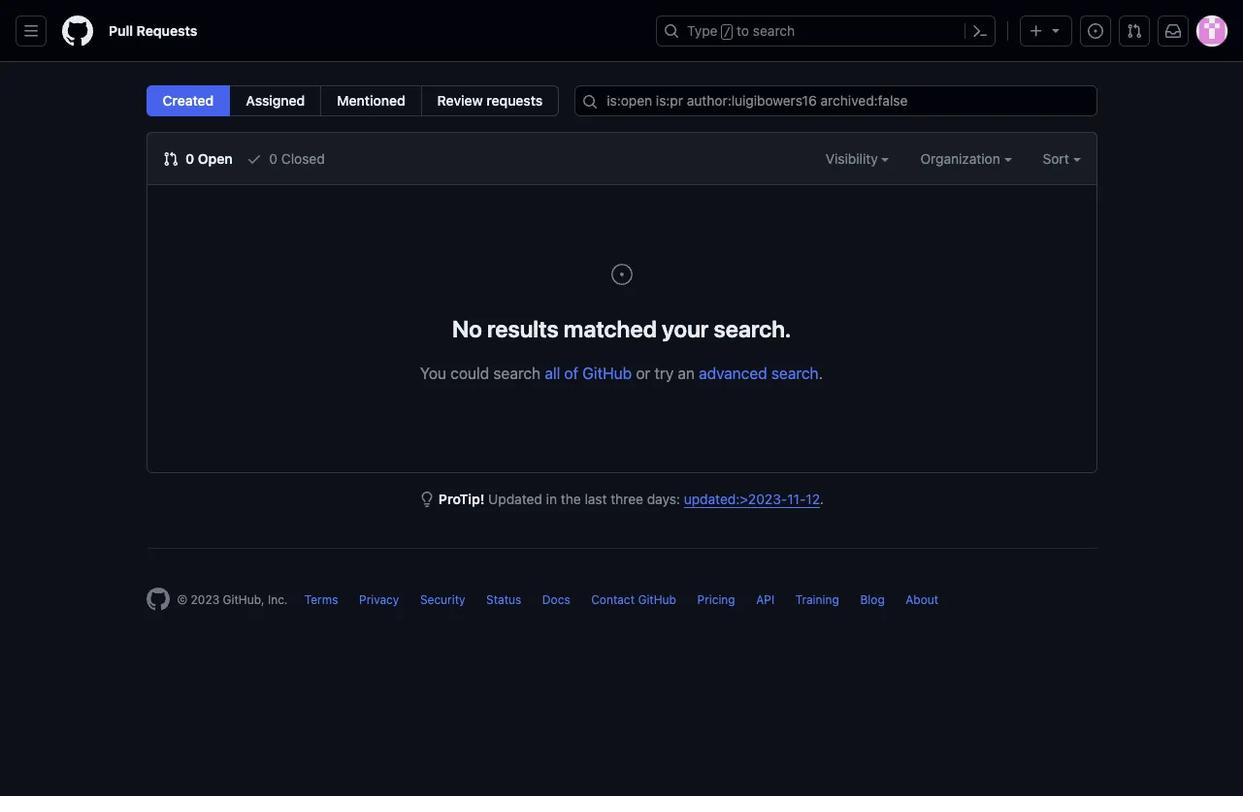 Task type: describe. For each thing, give the bounding box(es) containing it.
docs
[[542, 593, 570, 608]]

blog
[[860, 593, 885, 608]]

0 vertical spatial github
[[583, 365, 632, 382]]

command palette image
[[973, 23, 988, 39]]

0 for open
[[185, 150, 194, 167]]

docs link
[[542, 593, 570, 608]]

11-
[[787, 491, 806, 508]]

Search all issues text field
[[575, 85, 1097, 116]]

0 open
[[182, 150, 233, 167]]

search left all
[[493, 365, 541, 382]]

all of github link
[[545, 365, 632, 382]]

privacy link
[[359, 593, 399, 608]]

1 horizontal spatial issue opened image
[[1088, 23, 1104, 39]]

privacy
[[359, 593, 399, 608]]

mentioned link
[[321, 85, 422, 116]]

© 2023 github, inc.
[[177, 593, 288, 608]]

closed
[[281, 150, 325, 167]]

no results matched your search.
[[452, 315, 791, 343]]

github,
[[223, 593, 265, 608]]

organization
[[921, 150, 1004, 167]]

plus image
[[1029, 23, 1044, 39]]

open
[[198, 150, 233, 167]]

terms link
[[305, 593, 338, 608]]

12
[[806, 491, 820, 508]]

review requests
[[437, 92, 543, 109]]

pull requests element
[[146, 85, 559, 116]]

your
[[662, 315, 709, 343]]

advanced
[[699, 365, 767, 382]]

could
[[450, 365, 489, 382]]

0 vertical spatial .
[[819, 365, 823, 382]]

search.
[[714, 315, 791, 343]]

pricing
[[697, 593, 735, 608]]

about link
[[906, 593, 939, 608]]

the
[[561, 491, 581, 508]]

0 closed
[[266, 150, 325, 167]]

you
[[420, 365, 446, 382]]

no
[[452, 315, 482, 343]]

advanced search link
[[699, 365, 819, 382]]

protip! updated in the last three days: updated:>2023-11-12 .
[[439, 491, 824, 508]]

status
[[486, 593, 522, 608]]

created link
[[146, 85, 230, 116]]

assigned
[[246, 92, 305, 109]]

about
[[906, 593, 939, 608]]

terms
[[305, 593, 338, 608]]

0 horizontal spatial homepage image
[[62, 16, 93, 47]]

type / to search
[[687, 22, 795, 39]]

pull
[[109, 22, 133, 39]]

1 horizontal spatial homepage image
[[146, 588, 169, 611]]

requests
[[487, 92, 543, 109]]

review
[[437, 92, 483, 109]]

light bulb image
[[419, 492, 435, 508]]

sort
[[1043, 150, 1069, 167]]

0 open link
[[163, 148, 233, 169]]



Task type: vqa. For each thing, say whether or not it's contained in the screenshot.
edit profile button
no



Task type: locate. For each thing, give the bounding box(es) containing it.
blog link
[[860, 593, 885, 608]]

search down search.
[[771, 365, 819, 382]]

0 vertical spatial issue opened image
[[1088, 23, 1104, 39]]

days:
[[647, 491, 680, 508]]

.
[[819, 365, 823, 382], [820, 491, 824, 508]]

security link
[[420, 593, 465, 608]]

git pull request image left "notifications" icon
[[1127, 23, 1142, 39]]

api link
[[756, 593, 775, 608]]

homepage image left 'pull' at the top left
[[62, 16, 93, 47]]

2 0 from the left
[[269, 150, 278, 167]]

status link
[[486, 593, 522, 608]]

inc.
[[268, 593, 288, 608]]

created
[[163, 92, 214, 109]]

sort button
[[1043, 148, 1081, 169]]

0 inside 0 open link
[[185, 150, 194, 167]]

0
[[185, 150, 194, 167], [269, 150, 278, 167]]

security
[[420, 593, 465, 608]]

0 horizontal spatial github
[[583, 365, 632, 382]]

1 0 from the left
[[185, 150, 194, 167]]

to
[[737, 22, 749, 39]]

. right 11-
[[820, 491, 824, 508]]

github right contact
[[638, 593, 676, 608]]

try
[[655, 365, 674, 382]]

Issues search field
[[575, 85, 1097, 116]]

results
[[487, 315, 559, 343]]

updated:>2023-
[[684, 491, 787, 508]]

type
[[687, 22, 718, 39]]

0 horizontal spatial git pull request image
[[163, 151, 178, 167]]

1 vertical spatial github
[[638, 593, 676, 608]]

1 horizontal spatial github
[[638, 593, 676, 608]]

0 vertical spatial homepage image
[[62, 16, 93, 47]]

three
[[611, 491, 643, 508]]

1 vertical spatial .
[[820, 491, 824, 508]]

protip!
[[439, 491, 485, 508]]

homepage image left ©
[[146, 588, 169, 611]]

. right 'advanced'
[[819, 365, 823, 382]]

1 horizontal spatial git pull request image
[[1127, 23, 1142, 39]]

pricing link
[[697, 593, 735, 608]]

2023
[[191, 593, 220, 608]]

visibility
[[826, 150, 882, 167]]

search
[[753, 22, 795, 39], [493, 365, 541, 382], [771, 365, 819, 382]]

you could search all of github or try an advanced search .
[[420, 365, 823, 382]]

updated
[[488, 491, 542, 508]]

of
[[564, 365, 579, 382]]

contact github
[[591, 593, 676, 608]]

requests
[[136, 22, 197, 39]]

or
[[636, 365, 651, 382]]

training
[[796, 593, 839, 608]]

updated:>2023-11-12 link
[[684, 491, 820, 508]]

0 horizontal spatial 0
[[185, 150, 194, 167]]

0 vertical spatial git pull request image
[[1127, 23, 1142, 39]]

search image
[[583, 94, 598, 110]]

training link
[[796, 593, 839, 608]]

1 vertical spatial issue opened image
[[610, 263, 633, 286]]

triangle down image
[[1048, 22, 1064, 38]]

1 vertical spatial git pull request image
[[163, 151, 178, 167]]

/
[[724, 25, 731, 39]]

api
[[756, 593, 775, 608]]

in
[[546, 491, 557, 508]]

all
[[545, 365, 560, 382]]

git pull request image inside 0 open link
[[163, 151, 178, 167]]

search right to
[[753, 22, 795, 39]]

github
[[583, 365, 632, 382], [638, 593, 676, 608]]

git pull request image
[[1127, 23, 1142, 39], [163, 151, 178, 167]]

matched
[[564, 315, 657, 343]]

0 for closed
[[269, 150, 278, 167]]

organization button
[[921, 148, 1012, 169]]

git pull request image left 0 open
[[163, 151, 178, 167]]

0 left open
[[185, 150, 194, 167]]

issue opened image up no results matched your search.
[[610, 263, 633, 286]]

0 inside '0 closed' link
[[269, 150, 278, 167]]

0 right check icon
[[269, 150, 278, 167]]

review requests link
[[421, 85, 559, 116]]

pull requests
[[109, 22, 197, 39]]

last
[[585, 491, 607, 508]]

assigned link
[[229, 85, 322, 116]]

©
[[177, 593, 188, 608]]

contact github link
[[591, 593, 676, 608]]

1 horizontal spatial 0
[[269, 150, 278, 167]]

check image
[[246, 151, 262, 167]]

issue opened image right triangle down icon
[[1088, 23, 1104, 39]]

1 vertical spatial homepage image
[[146, 588, 169, 611]]

0 closed link
[[246, 148, 325, 169]]

contact
[[591, 593, 635, 608]]

homepage image
[[62, 16, 93, 47], [146, 588, 169, 611]]

an
[[678, 365, 695, 382]]

notifications image
[[1166, 23, 1181, 39]]

github right "of"
[[583, 365, 632, 382]]

0 horizontal spatial issue opened image
[[610, 263, 633, 286]]

visibility button
[[826, 148, 890, 169]]

issue opened image
[[1088, 23, 1104, 39], [610, 263, 633, 286]]

mentioned
[[337, 92, 405, 109]]



